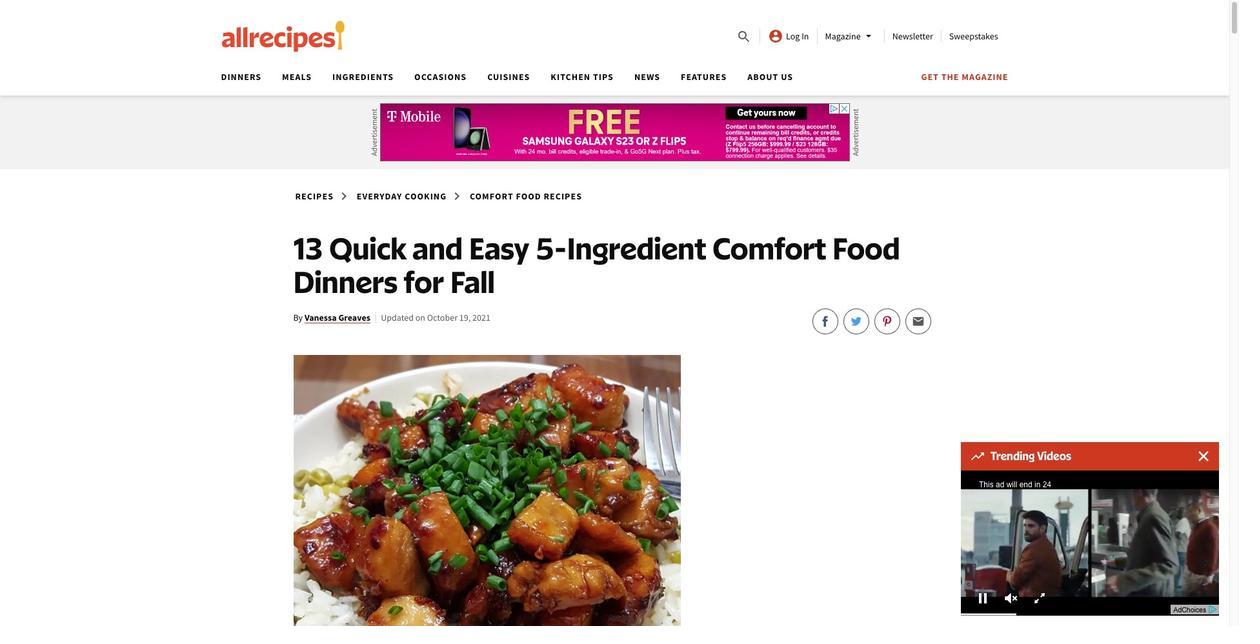 Task type: describe. For each thing, give the bounding box(es) containing it.
us
[[781, 71, 793, 83]]

for
[[404, 263, 444, 300]]

log in
[[786, 30, 809, 42]]

comfort inside '13 quick and easy 5-ingredient comfort food dinners for fall'
[[713, 229, 826, 267]]

13
[[293, 229, 323, 267]]

food inside '13 quick and easy 5-ingredient comfort food dinners for fall'
[[833, 229, 900, 267]]

get the magazine
[[921, 71, 1009, 83]]

home image
[[221, 21, 345, 52]]

chevron_right image
[[336, 188, 352, 204]]

occasions
[[414, 71, 467, 83]]

get
[[921, 71, 939, 83]]

updated on october 19, 2021
[[381, 312, 490, 324]]

caret_down image
[[861, 28, 876, 44]]

news link
[[634, 71, 660, 83]]

about
[[748, 71, 779, 83]]

trending image
[[971, 452, 984, 460]]

chevron_right image
[[449, 188, 465, 204]]

0 horizontal spatial food
[[516, 190, 541, 202]]

log in link
[[768, 28, 809, 44]]

recipes inside comfort food recipes link
[[544, 190, 582, 202]]

videos
[[1037, 449, 1072, 463]]

fall
[[450, 263, 495, 300]]

kitchen
[[551, 71, 591, 83]]

account image
[[768, 28, 784, 44]]

magazine button
[[825, 28, 876, 44]]

comfort food recipes
[[470, 190, 582, 202]]

vanessa
[[305, 312, 337, 324]]

on
[[416, 312, 425, 324]]

updated
[[381, 312, 414, 324]]

search image
[[737, 29, 752, 44]]

quick
[[329, 229, 406, 267]]

kitchen tips
[[551, 71, 614, 83]]

october
[[427, 312, 458, 324]]

13 quick and easy 5-ingredient comfort food dinners for fall
[[293, 229, 900, 300]]

magazine
[[825, 30, 861, 42]]

trending
[[991, 449, 1035, 463]]

tips
[[593, 71, 614, 83]]

get the magazine link
[[921, 71, 1009, 83]]

magazine
[[962, 71, 1009, 83]]

19,
[[459, 312, 471, 324]]

unmute button group
[[997, 589, 1026, 608]]

by
[[293, 312, 303, 324]]

and
[[413, 229, 463, 267]]



Task type: locate. For each thing, give the bounding box(es) containing it.
1 vertical spatial comfort
[[713, 229, 826, 267]]

honey glazed chicken image
[[293, 355, 681, 626]]

kitchen tips link
[[551, 71, 614, 83]]

cuisines link
[[487, 71, 530, 83]]

sweepstakes
[[949, 30, 998, 42]]

in
[[802, 30, 809, 42]]

video player application
[[961, 471, 1219, 616]]

1 recipes from the left
[[295, 190, 334, 202]]

ingredients
[[332, 71, 394, 83]]

dinners inside navigation
[[221, 71, 261, 83]]

everyday
[[357, 190, 402, 202]]

comfort
[[470, 190, 514, 202], [713, 229, 826, 267]]

0 horizontal spatial recipes
[[295, 190, 334, 202]]

the
[[942, 71, 960, 83]]

1 vertical spatial dinners
[[293, 263, 398, 300]]

recipes link
[[293, 188, 336, 205]]

about us
[[748, 71, 793, 83]]

cuisines
[[487, 71, 530, 83]]

dinners up vanessa greaves 'link'
[[293, 263, 398, 300]]

navigation inside "banner"
[[211, 67, 1009, 96]]

greaves
[[338, 312, 370, 324]]

banner containing log in
[[0, 0, 1230, 96]]

0 horizontal spatial dinners
[[221, 71, 261, 83]]

1 vertical spatial food
[[833, 229, 900, 267]]

ingredients link
[[332, 71, 394, 83]]

advertisement region
[[380, 103, 850, 161]]

1 horizontal spatial recipes
[[544, 190, 582, 202]]

close image
[[1199, 451, 1209, 462]]

5-
[[536, 229, 567, 267]]

comfort inside comfort food recipes link
[[470, 190, 514, 202]]

about us link
[[748, 71, 793, 83]]

features
[[681, 71, 727, 83]]

everyday cooking
[[357, 190, 447, 202]]

navigation
[[211, 67, 1009, 96]]

by vanessa greaves
[[293, 312, 370, 324]]

banner
[[0, 0, 1230, 96]]

log
[[786, 30, 800, 42]]

dinners link
[[221, 71, 261, 83]]

0 vertical spatial comfort
[[470, 190, 514, 202]]

recipes left chevron_right image
[[295, 190, 334, 202]]

0 vertical spatial dinners
[[221, 71, 261, 83]]

newsletter
[[893, 30, 933, 42]]

recipes
[[295, 190, 334, 202], [544, 190, 582, 202]]

1 horizontal spatial comfort
[[713, 229, 826, 267]]

navigation containing dinners
[[211, 67, 1009, 96]]

0 vertical spatial food
[[516, 190, 541, 202]]

meals
[[282, 71, 312, 83]]

vanessa greaves link
[[305, 312, 370, 324]]

everyday cooking link
[[355, 188, 449, 205]]

trending videos
[[991, 449, 1072, 463]]

sweepstakes link
[[949, 30, 998, 42]]

meals link
[[282, 71, 312, 83]]

cooking
[[405, 190, 447, 202]]

1 horizontal spatial food
[[833, 229, 900, 267]]

food
[[516, 190, 541, 202], [833, 229, 900, 267]]

news
[[634, 71, 660, 83]]

features link
[[681, 71, 727, 83]]

recipes up 5-
[[544, 190, 582, 202]]

2 recipes from the left
[[544, 190, 582, 202]]

dinners inside '13 quick and easy 5-ingredient comfort food dinners for fall'
[[293, 263, 398, 300]]

1 horizontal spatial dinners
[[293, 263, 398, 300]]

dinners
[[221, 71, 261, 83], [293, 263, 398, 300]]

0 horizontal spatial comfort
[[470, 190, 514, 202]]

2021
[[473, 312, 490, 324]]

dinners left meals
[[221, 71, 261, 83]]

newsletter button
[[893, 30, 933, 42]]

recipes inside recipes link
[[295, 190, 334, 202]]

easy
[[469, 229, 529, 267]]

comfort food recipes link
[[468, 188, 584, 205]]

ingredient
[[567, 229, 706, 267]]

occasions link
[[414, 71, 467, 83]]



Task type: vqa. For each thing, say whether or not it's contained in the screenshot.
Us
yes



